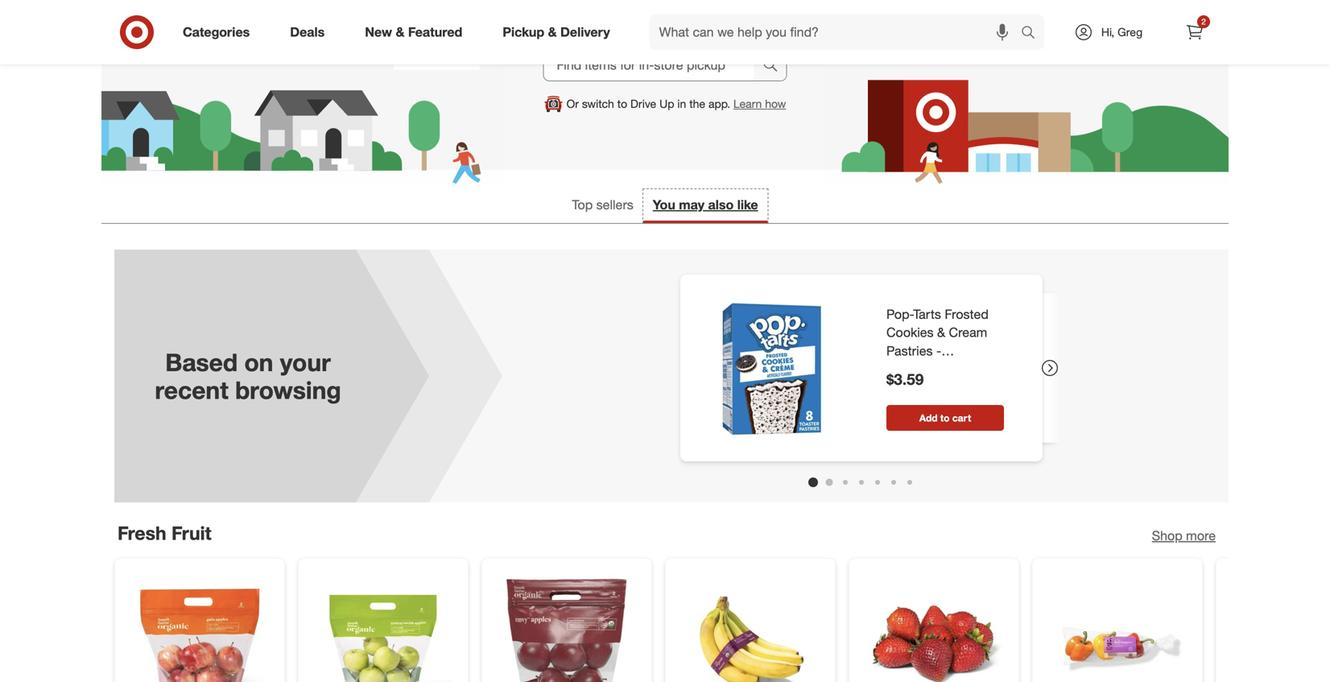 Task type: vqa. For each thing, say whether or not it's contained in the screenshot.
Sign
no



Task type: describe. For each thing, give the bounding box(es) containing it.
square
[[649, 19, 691, 35]]

hi, greg
[[1102, 25, 1143, 39]]

at
[[698, 1, 709, 16]]

top sellers
[[572, 197, 634, 213]]

2 link
[[1178, 14, 1213, 50]]

deals
[[290, 24, 325, 40]]

search button
[[1014, 14, 1053, 53]]

$3.59
[[887, 370, 924, 388]]

Find items for in-store pickup search field
[[544, 50, 754, 81]]

recent
[[155, 375, 229, 405]]

shop
[[1153, 528, 1183, 544]]

up
[[660, 97, 675, 111]]

cookies
[[887, 325, 934, 340]]

also
[[708, 197, 734, 213]]

pickup & delivery link
[[489, 14, 630, 50]]

based
[[165, 347, 238, 377]]

in-store pickup at
[[608, 1, 713, 16]]

the
[[690, 97, 706, 111]]

fruit
[[172, 522, 212, 544]]

categories link
[[169, 14, 270, 50]]

add
[[920, 412, 938, 424]]

frosted
[[945, 306, 989, 322]]

0 vertical spatial to
[[618, 97, 628, 111]]

how
[[765, 97, 786, 111]]

pickup
[[656, 1, 695, 16]]

-
[[937, 343, 942, 359]]

cream
[[949, 325, 988, 340]]

you may also like link
[[643, 189, 768, 223]]

2
[[1202, 17, 1207, 27]]

manhattan
[[713, 1, 774, 16]]

What can we help you find? suggestions appear below search field
[[650, 14, 1025, 50]]

hi,
[[1102, 25, 1115, 39]]

search
[[1014, 26, 1053, 42]]

or switch to drive up in the app. learn how
[[567, 97, 786, 111]]

greg
[[1118, 25, 1143, 39]]

top sellers link
[[563, 189, 643, 223]]

app.
[[709, 97, 731, 111]]

fresh
[[118, 522, 166, 544]]

& for new
[[396, 24, 405, 40]]

fresh fruit
[[118, 522, 212, 544]]

pop-
[[887, 306, 914, 322]]

learn how button
[[734, 96, 786, 112]]

based on your recent browsing
[[155, 347, 341, 405]]



Task type: locate. For each thing, give the bounding box(es) containing it.
& right new in the top of the page
[[396, 24, 405, 40]]

herald
[[608, 19, 646, 35]]

to right add
[[941, 412, 950, 424]]

drive
[[631, 97, 657, 111]]

in
[[678, 97, 687, 111]]

add to cart button
[[887, 405, 1005, 431]]

new & featured link
[[351, 14, 483, 50]]

pop-tarts frosted cookies & cream pastries - 8ct/13.5oz $3.59 add to cart
[[887, 306, 989, 424]]

to inside pop-tarts frosted cookies & cream pastries - 8ct/13.5oz $3.59 add to cart
[[941, 412, 950, 424]]

browsing
[[235, 375, 341, 405]]

deals link
[[276, 14, 345, 50]]

2 horizontal spatial &
[[938, 325, 946, 340]]

1 horizontal spatial &
[[548, 24, 557, 40]]

& for pickup
[[548, 24, 557, 40]]

organic granny smith apples - 2lb bag - good & gather™ image
[[312, 572, 455, 682], [312, 572, 455, 682]]

your
[[280, 347, 331, 377]]

learn
[[734, 97, 762, 111]]

& right pickup
[[548, 24, 557, 40]]

organic bananas - 2lb - good & gather™ image
[[679, 572, 822, 682], [679, 572, 822, 682]]

you
[[653, 197, 676, 213]]

0 horizontal spatial to
[[618, 97, 628, 111]]

& up the -
[[938, 325, 946, 340]]

tarts
[[914, 306, 942, 322]]

8ct/13.5oz
[[887, 361, 948, 377]]

shop more
[[1153, 528, 1216, 544]]

pastries
[[887, 343, 933, 359]]

more
[[1187, 528, 1216, 544]]

manhattan herald square
[[608, 1, 774, 35]]

&
[[396, 24, 405, 40], [548, 24, 557, 40], [938, 325, 946, 340]]

store
[[623, 1, 652, 16]]

or
[[567, 97, 579, 111]]

organic envy apples - 2lb bag - good & gather™ image
[[495, 572, 639, 682], [495, 572, 639, 682]]

featured
[[408, 24, 463, 40]]

& inside pop-tarts frosted cookies & cream pastries - 8ct/13.5oz $3.59 add to cart
[[938, 325, 946, 340]]

strawberries - 1lb image
[[863, 572, 1006, 682], [863, 572, 1006, 682]]

new
[[365, 24, 392, 40]]

in-
[[608, 1, 623, 16]]

1 vertical spatial to
[[941, 412, 950, 424]]

sellers
[[597, 197, 634, 213]]

on
[[245, 347, 273, 377]]

0 horizontal spatial &
[[396, 24, 405, 40]]

categories
[[183, 24, 250, 40]]

cart
[[953, 412, 972, 424]]

organic gala apples - 2lb bag - good & gather™ image
[[128, 572, 271, 682], [128, 572, 271, 682]]

1 horizontal spatial to
[[941, 412, 950, 424]]

tri-colored bell peppers - 16oz/3ct - good & gather™ (packaging may vary) image
[[1046, 572, 1190, 682], [1046, 572, 1190, 682]]

shop more button
[[1153, 527, 1216, 545]]

to left drive
[[618, 97, 628, 111]]

you may also like
[[653, 197, 758, 213]]

switch
[[582, 97, 614, 111]]

pop-tarts frosted cookies & cream pastries - 8ct/13.5oz image
[[694, 287, 855, 449], [694, 287, 855, 449]]

delivery
[[561, 24, 610, 40]]

pickup & delivery
[[503, 24, 610, 40]]

new & featured
[[365, 24, 463, 40]]

like
[[738, 197, 758, 213]]

may
[[679, 197, 705, 213]]

pop-tarts frosted cookies & cream pastries - 8ct/13.5oz link
[[887, 305, 1005, 377]]

top
[[572, 197, 593, 213]]

pickup
[[503, 24, 545, 40]]

to
[[618, 97, 628, 111], [941, 412, 950, 424]]



